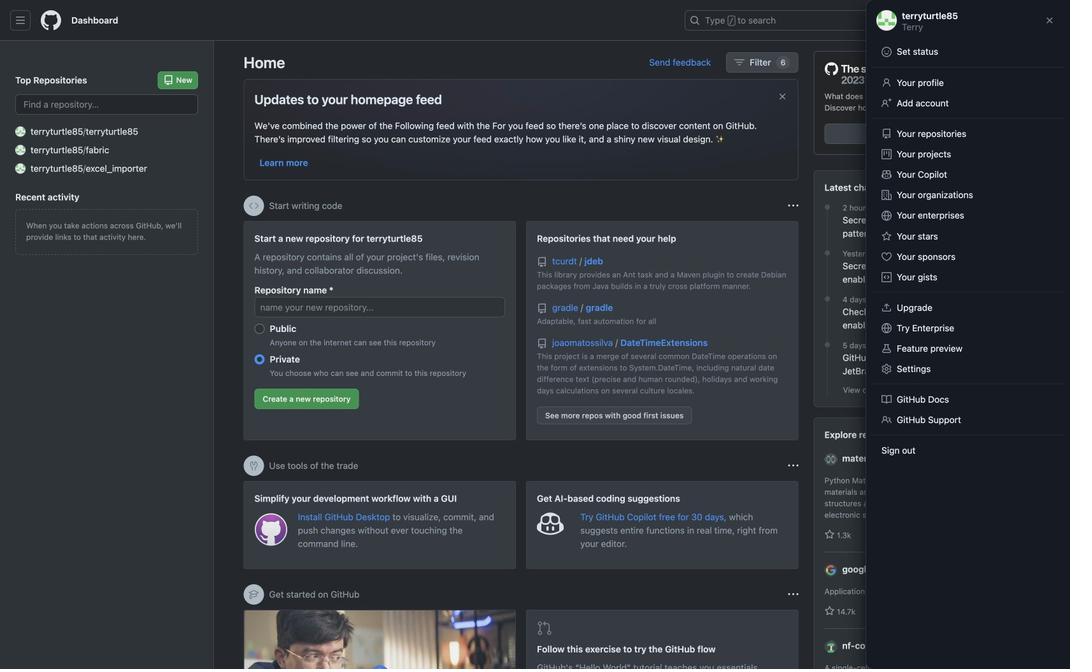 Task type: locate. For each thing, give the bounding box(es) containing it.
0 vertical spatial star image
[[825, 530, 835, 540]]

dot fill image
[[823, 248, 833, 258]]

command palette image
[[893, 15, 903, 25]]

1 vertical spatial dot fill image
[[823, 294, 833, 304]]

0 vertical spatial dot fill image
[[823, 202, 833, 212]]

star image
[[825, 530, 835, 540], [825, 606, 835, 617]]

1 vertical spatial star image
[[825, 606, 835, 617]]

dot fill image
[[823, 202, 833, 212], [823, 294, 833, 304], [823, 340, 833, 350]]

explore repositories navigation
[[814, 418, 1041, 669]]

1 dot fill image from the top
[[823, 202, 833, 212]]

3 dot fill image from the top
[[823, 340, 833, 350]]

triangle down image
[[943, 14, 953, 25]]

2 vertical spatial dot fill image
[[823, 340, 833, 350]]



Task type: describe. For each thing, give the bounding box(es) containing it.
plus image
[[930, 15, 940, 25]]

2 dot fill image from the top
[[823, 294, 833, 304]]

account element
[[0, 41, 214, 669]]

explore element
[[814, 51, 1041, 669]]

2 star image from the top
[[825, 606, 835, 617]]

homepage image
[[41, 10, 61, 31]]

1 star image from the top
[[825, 530, 835, 540]]



Task type: vqa. For each thing, say whether or not it's contained in the screenshot.
bottommost dot fill image
yes



